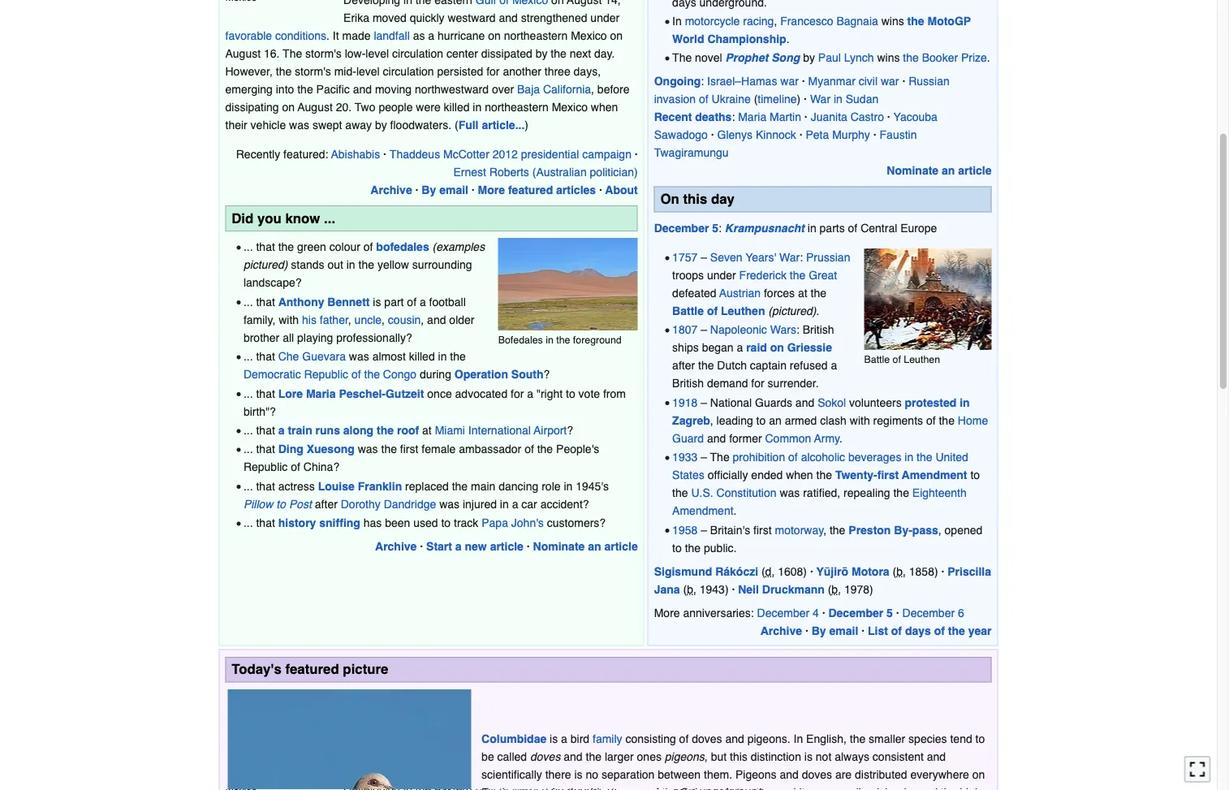 Task type: vqa. For each thing, say whether or not it's contained in the screenshot.


Task type: locate. For each thing, give the bounding box(es) containing it.
yūjirō motora ( b. 1858)
[[816, 565, 938, 578]]

doves inside "consisting of doves and pigeons. in english, the smaller species tend to be called"
[[692, 732, 722, 745]]

0 horizontal spatial doves
[[530, 750, 561, 763]]

0 vertical spatial nominate an article link
[[887, 165, 992, 178]]

by email link for list of days of the year
[[812, 624, 859, 637]]

of up recent deaths :
[[699, 93, 709, 106]]

1978)
[[844, 583, 873, 596]]

1 – from the top
[[701, 251, 707, 264]]

strengthened
[[521, 11, 587, 24]]

0 horizontal spatial email
[[439, 184, 468, 197]]

1 horizontal spatial at
[[798, 287, 808, 300]]

nominate an article down faustin
[[887, 165, 992, 178]]

abishabis
[[331, 148, 380, 161]]

1 that from the top
[[256, 241, 275, 254]]

pillow
[[244, 498, 273, 511]]

by right away at the left top of the page
[[375, 119, 387, 132]]

northeastern inside as a hurricane on northeastern mexico on august 16. the storm's low-level circulation center dissipated by the next day. however, the storm's mid-level circulation persisted for another three days, emerging into the pacific and moving northwestward over
[[504, 29, 568, 42]]

0 horizontal spatial ?
[[544, 368, 550, 381]]

(examples
[[432, 241, 485, 254]]

republic inside ... that che guevara was almost killed in the democratic republic of the congo during operation south ?
[[304, 368, 348, 381]]

civil
[[859, 75, 878, 88]]

a inside 'is part of a football family, with'
[[420, 296, 426, 309]]

2 vertical spatial archive
[[761, 624, 802, 637]]

and up two
[[353, 83, 372, 96]]

and inside the , and older brother all playing professionally?
[[427, 314, 446, 326]]

by email for more
[[422, 184, 468, 197]]

of down ... that ding xuesong
[[291, 461, 300, 474]]

1 horizontal spatial leuthen
[[904, 354, 940, 365]]

mexico inside as a hurricane on northeastern mexico on august 16. the storm's low-level circulation center dissipated by the next day. however, the storm's mid-level circulation persisted for another three days, emerging into the pacific and moving northwestward over
[[571, 29, 607, 42]]

0 horizontal spatial amendment
[[672, 505, 734, 518]]

0 horizontal spatial by email
[[422, 184, 468, 197]]

1 horizontal spatial featured
[[508, 184, 553, 197]]

operation
[[455, 368, 508, 381]]

... inside ... that che guevara was almost killed in the democratic republic of the congo during operation south ?
[[244, 350, 253, 363]]

to down 1958 link
[[672, 541, 682, 554]]

– for napoleonic
[[701, 324, 707, 337]]

december 5
[[829, 606, 893, 619]]

krampusnacht
[[725, 222, 805, 235]]

0 horizontal spatial nominate
[[533, 540, 585, 553]]

storm's down 'it' at the left of page
[[305, 47, 342, 60]]

archive link for list of days of the year
[[761, 624, 802, 637]]

archive down thaddeus
[[371, 184, 412, 197]]

0 horizontal spatial an
[[588, 540, 601, 553]]

an for topmost nominate an article link
[[942, 165, 955, 178]]

0 vertical spatial archive
[[371, 184, 412, 197]]

that for che
[[256, 350, 275, 363]]

in up during in the left top of the page
[[438, 350, 447, 363]]

that up pillow
[[256, 480, 275, 493]]

by down 4
[[812, 624, 826, 637]]

killed
[[444, 101, 470, 114], [409, 350, 435, 363]]

landfall
[[374, 29, 410, 42]]

refused
[[790, 359, 828, 372]]

1 vertical spatial surrounding
[[814, 786, 874, 790]]

by email for list
[[812, 624, 859, 637]]

opened
[[945, 524, 983, 537]]

british up griessie
[[803, 324, 834, 337]]

nominate down customers? at the bottom left of the page
[[533, 540, 585, 553]]

0 vertical spatial killed
[[444, 101, 470, 114]]

2 vertical spatial doves
[[802, 768, 832, 781]]

1 vertical spatial british
[[672, 377, 704, 390]]

7 that from the top
[[256, 480, 275, 493]]

on down into
[[282, 101, 295, 114]]

on down wars
[[770, 342, 784, 355]]

1 vertical spatial an
[[769, 414, 782, 427]]

the inside the prohibition of alcoholic beverages in the united states
[[917, 451, 933, 464]]

0 horizontal spatial killed
[[409, 350, 435, 363]]

more for more anniversaries:
[[654, 606, 680, 619]]

with inside 'is part of a football family, with'
[[279, 314, 299, 326]]

1 vertical spatial nominate
[[533, 540, 585, 553]]

and inside "consisting of doves and pigeons. in english, the smaller species tend to be called"
[[725, 732, 744, 745]]

1 horizontal spatial by email link
[[812, 624, 859, 637]]

1 vertical spatial battle
[[864, 354, 890, 365]]

of right areas
[[650, 786, 659, 790]]

0 horizontal spatial by
[[422, 184, 436, 197]]

3 ... from the top
[[244, 350, 253, 363]]

smaller
[[869, 732, 906, 745]]

doves inside , but this distinction is not always consistent and scientifically there is no separation between them. pigeons and doves are distributed everywhere on earth, except for the driest areas of the sahara, antarctica and its surrounding islands, and the hi
[[802, 768, 832, 781]]

this right on
[[683, 192, 707, 207]]

0 horizontal spatial nominate an article
[[533, 540, 638, 553]]

an for left nominate an article link
[[588, 540, 601, 553]]

ships
[[672, 342, 699, 355]]

1 vertical spatial northeastern
[[485, 101, 549, 114]]

accident?
[[540, 498, 589, 511]]

december 5 : krampusnacht in parts of central europe
[[654, 222, 937, 235]]

0 horizontal spatial under
[[591, 11, 620, 24]]

the down the states
[[672, 487, 688, 500]]

post
[[289, 498, 312, 511]]

1 horizontal spatial british
[[803, 324, 834, 337]]

that inside ... that che guevara was almost killed in the democratic republic of the congo during operation south ?
[[256, 350, 275, 363]]

0 horizontal spatial featured
[[285, 662, 339, 678]]

1 vertical spatial when
[[786, 469, 813, 482]]

( for neil druckmann ( b. 1978)
[[828, 583, 832, 596]]

maria martin
[[738, 111, 801, 124]]

regiments
[[873, 414, 923, 427]]

:
[[701, 75, 704, 88], [732, 111, 735, 124], [719, 222, 722, 235], [800, 251, 803, 264], [796, 324, 800, 337]]

to up the 'and former common army .'
[[756, 414, 766, 427]]

home guard link
[[672, 414, 988, 445]]

uncle link
[[355, 314, 382, 326]]

– for the
[[701, 451, 707, 464]]

articles
[[556, 184, 596, 197]]

archive down been
[[375, 540, 417, 553]]

football
[[429, 296, 466, 309]]

1 horizontal spatial b.
[[832, 583, 841, 596]]

pigeons.
[[748, 732, 791, 745]]

has
[[364, 517, 382, 530]]

0 vertical spatial surrounding
[[412, 259, 472, 272]]

8 ... from the top
[[244, 517, 253, 530]]

, left francesco
[[774, 15, 777, 28]]

for inside once advocated for a "right to vote from birth"?
[[511, 387, 524, 400]]

peta
[[806, 129, 829, 142]]

surrounding inside , but this distinction is not always consistent and scientifically there is no separation between them. pigeons and doves are distributed everywhere on earth, except for the driest areas of the sahara, antarctica and its surrounding islands, and the hi
[[814, 786, 874, 790]]

3 – from the top
[[701, 396, 707, 409]]

? up "right
[[544, 368, 550, 381]]

1 horizontal spatial republic
[[304, 368, 348, 381]]

? up 'people's'
[[567, 424, 573, 437]]

0 vertical spatial at
[[798, 287, 808, 300]]

7 ... from the top
[[244, 480, 253, 493]]

battle down defeated
[[672, 305, 704, 318]]

a left train
[[278, 424, 285, 437]]

nominate an article for left nominate an article link
[[533, 540, 638, 553]]

0 vertical spatial northeastern
[[504, 29, 568, 42]]

5 that from the top
[[256, 424, 275, 437]]

yacouba
[[894, 111, 938, 124]]

over
[[492, 83, 514, 96]]

1 vertical spatial this
[[730, 750, 748, 763]]

4 that from the top
[[256, 387, 275, 400]]

b. down the sigismund
[[687, 583, 697, 596]]

1 vertical spatial in
[[794, 732, 803, 745]]

the inside , opened to the public.
[[685, 541, 701, 554]]

the down world
[[672, 52, 692, 65]]

0 vertical spatial featured
[[508, 184, 553, 197]]

(australian
[[532, 166, 587, 179]]

the down everywhere
[[941, 786, 957, 790]]

that for lore
[[256, 387, 275, 400]]

u.s. constitution was ratified, repealing the
[[691, 487, 913, 500]]

archive link down december 4
[[761, 624, 802, 637]]

, left but
[[705, 750, 708, 763]]

raid on griessie link
[[746, 342, 832, 355]]

motorcycle racing link
[[685, 15, 774, 28]]

more featured articles link
[[478, 184, 596, 197]]

1 vertical spatial by email link
[[812, 624, 859, 637]]

, inside the , and older brother all playing professionally?
[[421, 314, 424, 326]]

– for seven
[[701, 251, 707, 264]]

featured
[[508, 184, 553, 197], [285, 662, 339, 678]]

this right but
[[730, 750, 748, 763]]

and inside on august 14, erika moved quickly westward and strengthened under favorable conditions . it made landfall
[[499, 11, 518, 24]]

killed up during in the left top of the page
[[409, 350, 435, 363]]

2 – from the top
[[701, 324, 707, 337]]

list
[[868, 624, 888, 637]]

and down football
[[427, 314, 446, 326]]

0 horizontal spatial when
[[591, 101, 618, 114]]

of inside 1757 – seven years' war : prussian troops under frederick the great defeated austrian forces at the battle of leuthen (pictured) .
[[707, 305, 718, 318]]

: inside 1757 – seven years' war : prussian troops under frederick the great defeated austrian forces at the battle of leuthen (pictured) .
[[800, 251, 803, 264]]

glenys kinnock link
[[717, 129, 796, 142]]

0 horizontal spatial war
[[780, 251, 800, 264]]

in up world
[[672, 15, 682, 28]]

the down conditions
[[283, 47, 302, 60]]

areas
[[618, 786, 646, 790]]

northeastern up )
[[485, 101, 549, 114]]

to inside , opened to the public.
[[672, 541, 682, 554]]

politician)
[[590, 166, 638, 179]]

war right civil
[[881, 75, 899, 88]]

, but this distinction is not always consistent and scientifically there is no separation between them. pigeons and doves are distributed everywhere on earth, except for the driest areas of the sahara, antarctica and its surrounding islands, and the hi
[[482, 750, 989, 790]]

1 vertical spatial december 5 link
[[829, 606, 893, 619]]

was down professionally?
[[349, 350, 369, 363]]

archive
[[371, 184, 412, 197], [375, 540, 417, 553], [761, 624, 802, 637]]

english,
[[806, 732, 847, 745]]

that for the
[[256, 241, 275, 254]]

article
[[958, 165, 992, 178], [490, 540, 524, 553], [604, 540, 638, 553]]

0 vertical spatial email
[[439, 184, 468, 197]]

1 vertical spatial 5
[[887, 606, 893, 619]]

the down great
[[811, 287, 827, 300]]

protested in zagreb link
[[672, 396, 970, 427]]

priscilla
[[948, 565, 991, 578]]

a inside once advocated for a "right to vote from birth"?
[[527, 387, 534, 400]]

that up birth"?
[[256, 387, 275, 400]]

featured for picture
[[285, 662, 339, 678]]

, down bennett
[[348, 314, 351, 326]]

0 vertical spatial nominate an article
[[887, 165, 992, 178]]

by email link for more featured articles
[[422, 184, 468, 197]]

1 horizontal spatial nominate an article link
[[887, 165, 992, 178]]

december down neil druckmann link
[[757, 606, 810, 619]]

leuthen inside 1757 – seven years' war : prussian troops under frederick the great defeated austrian forces at the battle of leuthen (pictured) .
[[721, 305, 765, 318]]

4 – from the top
[[701, 451, 707, 464]]

the down the twenty-first amendment link
[[894, 487, 909, 500]]

6 ... from the top
[[244, 443, 253, 456]]

guevara
[[302, 350, 346, 363]]

british up 1918
[[672, 377, 704, 390]]

the inside "consisting of doves and pigeons. in english, the smaller species tend to be called"
[[850, 732, 866, 745]]

a right refused
[[831, 359, 837, 372]]

first
[[400, 443, 418, 456], [878, 469, 899, 482], [754, 524, 772, 537]]

1 vertical spatial doves
[[530, 750, 561, 763]]

nominate for topmost nominate an article link
[[887, 165, 939, 178]]

1 vertical spatial nominate an article
[[533, 540, 638, 553]]

new
[[465, 540, 487, 553]]

, up professionally?
[[382, 314, 385, 326]]

almost
[[372, 350, 406, 363]]

on inside , but this distinction is not always consistent and scientifically there is no separation between them. pigeons and doves are distributed everywhere on earth, except for the driest areas of the sahara, antarctica and its surrounding islands, and the hi
[[973, 768, 985, 781]]

5 for december 5
[[887, 606, 893, 619]]

ernest roberts (australian politician) link
[[453, 166, 638, 179]]

0 vertical spatial by email
[[422, 184, 468, 197]]

the left green
[[278, 241, 294, 254]]

email down december 5
[[829, 624, 859, 637]]

the up 'always'
[[850, 732, 866, 745]]

full article... )
[[458, 119, 529, 132]]

– inside 1757 – seven years' war : prussian troops under frederick the great defeated austrian forces at the battle of leuthen (pictured) .
[[701, 251, 707, 264]]

under inside 1757 – seven years' war : prussian troops under frederick the great defeated austrian forces at the battle of leuthen (pictured) .
[[707, 269, 736, 282]]

emerging
[[225, 83, 273, 96]]

0 horizontal spatial nominate an article link
[[533, 540, 638, 553]]

on up strengthened
[[551, 0, 564, 7]]

and former common army .
[[704, 432, 843, 445]]

dutch
[[717, 359, 747, 372]]

0 horizontal spatial by
[[375, 119, 387, 132]]

. down , leading to an armed clash with regiments of the
[[840, 432, 843, 445]]

0 vertical spatial under
[[591, 11, 620, 24]]

of inside ... that che guevara was almost killed in the democratic republic of the congo during operation south ?
[[352, 368, 361, 381]]

3 that from the top
[[256, 350, 275, 363]]

0 vertical spatial level
[[366, 47, 389, 60]]

and
[[499, 11, 518, 24], [353, 83, 372, 96], [427, 314, 446, 326], [796, 396, 815, 409], [707, 432, 726, 445], [725, 732, 744, 745], [564, 750, 583, 763], [927, 750, 946, 763], [780, 768, 799, 781], [777, 786, 796, 790], [919, 786, 938, 790]]

main
[[471, 480, 496, 493]]

5 – from the top
[[701, 524, 707, 537]]

0 vertical spatial battle
[[672, 305, 704, 318]]

6 that from the top
[[256, 443, 275, 456]]

2 that from the top
[[256, 296, 275, 309]]

nominate an article down customers? at the bottom left of the page
[[533, 540, 638, 553]]

december 5 link up '1757' link at right top
[[654, 222, 719, 235]]

when up u.s. constitution was ratified, repealing the
[[786, 469, 813, 482]]

that left ding
[[256, 443, 275, 456]]

circulation up moving
[[383, 65, 434, 78]]

2 vertical spatial an
[[588, 540, 601, 553]]

4 ... from the top
[[244, 387, 253, 400]]

of right parts on the top right of the page
[[848, 222, 858, 235]]

1 horizontal spatial 5
[[887, 606, 893, 619]]

b. for neil druckmann
[[832, 583, 841, 596]]

was inside ... that che guevara was almost killed in the democratic republic of the congo during operation south ?
[[349, 350, 369, 363]]

his father , uncle , cousin
[[302, 314, 421, 326]]

under inside on august 14, erika moved quickly westward and strengthened under favorable conditions . it made landfall
[[591, 11, 620, 24]]

on inside , before dissipating on august 20. two people were killed in northeastern mexico when their vehicle was swept away by floodwaters. (
[[282, 101, 295, 114]]

british inside raid on griessie after the dutch captain refused a british demand for surrender.
[[672, 377, 704, 390]]

parts
[[820, 222, 845, 235]]

0 horizontal spatial with
[[279, 314, 299, 326]]

prophet song link
[[725, 52, 800, 65]]

1 vertical spatial featured
[[285, 662, 339, 678]]

columbidae link
[[482, 732, 547, 745]]

december for december 4
[[757, 606, 810, 619]]

1 horizontal spatial under
[[707, 269, 736, 282]]

0 horizontal spatial british
[[672, 377, 704, 390]]

1 horizontal spatial article
[[604, 540, 638, 553]]

the left motogp
[[907, 15, 924, 28]]

the inside raid on griessie after the dutch captain refused a british demand for surrender.
[[698, 359, 714, 372]]

december
[[654, 222, 709, 235], [757, 606, 810, 619], [829, 606, 884, 619], [903, 606, 955, 619]]

was inside ... that actress louise franklin replaced the main dancing role in 1945's pillow to post after dorothy dandridge was injured in a car accident? ... that history sniffing has been used to track papa john's customers?
[[439, 498, 460, 511]]

1 horizontal spatial ?
[[567, 424, 573, 437]]

... that che guevara was almost killed in the democratic republic of the congo during operation south ?
[[244, 350, 550, 381]]

1958 link
[[672, 524, 698, 537]]

email for list of days of the year
[[829, 624, 859, 637]]

by for more
[[422, 184, 436, 197]]

1 horizontal spatial an
[[769, 414, 782, 427]]

along
[[343, 424, 374, 437]]

0 vertical spatial when
[[591, 101, 618, 114]]

2 ... from the top
[[244, 296, 253, 309]]

of inside the prohibition of alcoholic beverages in the united states
[[788, 451, 798, 464]]

b. left 1858)
[[897, 565, 906, 578]]

nominate an article for topmost nominate an article link
[[887, 165, 992, 178]]

1 horizontal spatial with
[[850, 414, 870, 427]]

juanita
[[811, 111, 848, 124]]

1945's
[[576, 480, 609, 493]]

motorcycle
[[685, 15, 740, 28]]

0 horizontal spatial leuthen
[[721, 305, 765, 318]]

5 ... from the top
[[244, 424, 253, 437]]

this
[[683, 192, 707, 207], [730, 750, 748, 763]]

bagnaia
[[837, 15, 878, 28]]

wins right lynch
[[877, 52, 900, 65]]

1 vertical spatial war
[[780, 251, 800, 264]]

a inside as a hurricane on northeastern mexico on august 16. the storm's low-level circulation center dissipated by the next day. however, the storm's mid-level circulation persisted for another three days, emerging into the pacific and moving northwestward over
[[428, 29, 434, 42]]

by inside as a hurricane on northeastern mexico on august 16. the storm's low-level circulation center dissipated by the next day. however, the storm's mid-level circulation persisted for another three days, emerging into the pacific and moving northwestward over
[[536, 47, 548, 60]]

december for december 5
[[829, 606, 884, 619]]

5 up list
[[887, 606, 893, 619]]

and down distinction at the right of page
[[780, 768, 799, 781]]

0 horizontal spatial war
[[781, 75, 799, 88]]

1 ... from the top
[[244, 241, 253, 254]]

female
[[422, 443, 456, 456]]

of up volunteers
[[893, 354, 901, 365]]

when down the before
[[591, 101, 618, 114]]

1 vertical spatial email
[[829, 624, 859, 637]]

after inside ... that actress louise franklin replaced the main dancing role in 1945's pillow to post after dorothy dandridge was injured in a car accident? ... that history sniffing has been used to track papa john's customers?
[[315, 498, 338, 511]]

that for anthony
[[256, 296, 275, 309]]

louise franklin link
[[318, 480, 402, 493]]

december 6 link
[[903, 606, 964, 619]]

the down protested
[[939, 414, 955, 427]]

2 vertical spatial archive link
[[761, 624, 802, 637]]

( right motora
[[893, 565, 897, 578]]

for inside , but this distinction is not always consistent and scientifically there is no separation between them. pigeons and doves are distributed everywhere on earth, except for the driest areas of the sahara, antarctica and its surrounding islands, and the hi
[[552, 786, 565, 790]]

featured for articles
[[508, 184, 553, 197]]

by email down 4
[[812, 624, 859, 637]]

0 horizontal spatial after
[[315, 498, 338, 511]]

december up '1757' link at right top
[[654, 222, 709, 235]]

5 down day
[[712, 222, 719, 235]]

doves
[[692, 732, 722, 745], [530, 750, 561, 763], [802, 768, 832, 781]]

is inside 'is part of a football family, with'
[[373, 296, 381, 309]]

0 horizontal spatial maria
[[306, 387, 336, 400]]

0 vertical spatial amendment
[[902, 469, 967, 482]]

the down airport
[[537, 443, 553, 456]]

presidential
[[521, 148, 579, 161]]

1 horizontal spatial in
[[794, 732, 803, 745]]

0 horizontal spatial battle
[[672, 305, 704, 318]]

archive link for more featured articles
[[371, 184, 412, 197]]

in
[[672, 15, 682, 28], [794, 732, 803, 745]]

1 horizontal spatial killed
[[444, 101, 470, 114]]

sigismund
[[654, 565, 712, 578]]

: up glenys
[[732, 111, 735, 124]]

in up the home
[[960, 396, 970, 409]]

4
[[813, 606, 819, 619]]

stands
[[291, 259, 324, 272]]

december for december 6
[[903, 606, 955, 619]]

republic down ding
[[244, 461, 288, 474]]

after inside raid on griessie after the dutch captain refused a british demand for surrender.
[[672, 359, 695, 372]]

under down seven
[[707, 269, 736, 282]]

( for sigismund rákóczi ( d. 1608)
[[762, 565, 765, 578]]

the up the officially
[[710, 451, 730, 464]]

under down august 14,
[[591, 11, 620, 24]]

0 horizontal spatial surrounding
[[412, 259, 472, 272]]

twenty-first amendment link
[[835, 469, 967, 482]]

. down great
[[816, 305, 820, 318]]

war up juanita
[[810, 93, 831, 106]]

defeated
[[672, 287, 717, 300]]

mexico down california
[[552, 101, 588, 114]]

1 horizontal spatial battle
[[864, 354, 890, 365]]

nominate an article link down faustin
[[887, 165, 992, 178]]

lynch
[[844, 52, 874, 65]]

1 vertical spatial nominate an article link
[[533, 540, 638, 553]]

0 horizontal spatial at
[[422, 424, 432, 437]]

1958
[[672, 524, 698, 537]]

the up no
[[586, 750, 602, 763]]

campaign
[[582, 148, 632, 161]]

0 vertical spatial archive link
[[371, 184, 412, 197]]

leuthen up protested
[[904, 354, 940, 365]]

( inside , before dissipating on august 20. two people were killed in northeastern mexico when their vehicle was swept away by floodwaters. (
[[455, 119, 458, 132]]

juanita castro link
[[811, 111, 884, 124]]

featured left picture
[[285, 662, 339, 678]]

0 vertical spatial mexico
[[571, 29, 607, 42]]

nominate down faustin
[[887, 165, 939, 178]]

1 vertical spatial amendment
[[672, 505, 734, 518]]

the inside ... that actress louise franklin replaced the main dancing role in 1945's pillow to post after dorothy dandridge was injured in a car accident? ... that history sniffing has been used to track papa john's customers?
[[452, 480, 468, 493]]

: up frederick the great "link"
[[800, 251, 803, 264]]

airport
[[534, 424, 567, 437]]

under for troops
[[707, 269, 736, 282]]

... for ... that anthony bennett
[[244, 296, 253, 309]]

0 horizontal spatial 5
[[712, 222, 719, 235]]

the left yellow
[[359, 259, 374, 272]]

to inside to the
[[971, 469, 980, 482]]

0 vertical spatial by
[[422, 184, 436, 197]]

a left new
[[455, 540, 462, 553]]

2 horizontal spatial article
[[958, 165, 992, 178]]

1 vertical spatial killed
[[409, 350, 435, 363]]

motogp
[[928, 15, 971, 28]]



Task type: describe. For each thing, give the bounding box(es) containing it.
email for more featured articles
[[439, 184, 468, 197]]

the inside the motogp world championship
[[907, 15, 924, 28]]

family,
[[244, 314, 276, 326]]

the inside to the
[[672, 487, 688, 500]]

first inside was the first female ambassador of the people's republic of china?
[[400, 443, 418, 456]]

except
[[515, 786, 549, 790]]

persisted
[[437, 65, 483, 78]]

by inside , before dissipating on august 20. two people were killed in northeastern mexico when their vehicle was swept away by floodwaters. (
[[375, 119, 387, 132]]

: down novel
[[701, 75, 704, 88]]

swept
[[313, 119, 342, 132]]

seven years' war link
[[710, 251, 800, 264]]

the motogp world championship
[[672, 15, 971, 46]]

republic inside was the first female ambassador of the people's republic of china?
[[244, 461, 288, 474]]

0 vertical spatial this
[[683, 192, 707, 207]]

the down alcoholic
[[816, 469, 832, 482]]

on inside on august 14, erika moved quickly westward and strengthened under favorable conditions . it made landfall
[[551, 0, 564, 7]]

for inside as a hurricane on northeastern mexico on august 16. the storm's low-level circulation center dissipated by the next day. however, the storm's mid-level circulation persisted for another three days, emerging into the pacific and moving northwestward over
[[487, 65, 500, 78]]

with for clash
[[850, 414, 870, 427]]

the left foreground
[[556, 334, 570, 346]]

1 horizontal spatial maria
[[738, 111, 767, 124]]

, inside , before dissipating on august 20. two people were killed in northeastern mexico when their vehicle was swept away by floodwaters. (
[[591, 83, 594, 96]]

fullscreen image
[[1190, 761, 1206, 777]]

1 vertical spatial maria
[[306, 387, 336, 400]]

rákóczi
[[715, 565, 758, 578]]

to left post
[[276, 498, 286, 511]]

on inside raid on griessie after the dutch captain refused a british demand for surrender.
[[770, 342, 784, 355]]

at inside 1757 – seven years' war : prussian troops under frederick the great defeated austrian forces at the battle of leuthen (pictured) .
[[798, 287, 808, 300]]

the up three
[[551, 47, 567, 60]]

. down u.s. constitution link
[[734, 505, 737, 518]]

roberts
[[489, 166, 529, 179]]

paul lynch link
[[818, 52, 874, 65]]

. inside on august 14, erika moved quickly westward and strengthened under favorable conditions . it made landfall
[[326, 29, 330, 42]]

juanita castro
[[811, 111, 884, 124]]

from
[[603, 387, 626, 400]]

the left great
[[790, 269, 806, 282]]

and down bird on the bottom left of page
[[564, 750, 583, 763]]

but
[[711, 750, 727, 763]]

, inside , but this distinction is not always consistent and scientifically there is no separation between them. pigeons and doves are distributed everywhere on earth, except for the driest areas of the sahara, antarctica and its surrounding islands, and the hi
[[705, 750, 708, 763]]

when inside , before dissipating on august 20. two people were killed in northeastern mexico when their vehicle was swept away by floodwaters. (
[[591, 101, 618, 114]]

neil druckmann link
[[738, 583, 825, 596]]

( for yūjirō motora ( b. 1858)
[[893, 565, 897, 578]]

advocated
[[455, 387, 508, 400]]

in inside the prohibition of alcoholic beverages in the united states
[[905, 451, 914, 464]]

, opened to the public.
[[672, 524, 983, 554]]

baja california link
[[517, 83, 591, 96]]

mexico inside , before dissipating on august 20. two people were killed in northeastern mexico when their vehicle was swept away by floodwaters. (
[[552, 101, 588, 114]]

1 vertical spatial ?
[[567, 424, 573, 437]]

and left its
[[777, 786, 796, 790]]

israel–hamas
[[707, 75, 777, 88]]

to inside once advocated for a "right to vote from birth"?
[[566, 387, 575, 400]]

the left roof
[[377, 424, 394, 437]]

of right colour
[[364, 241, 373, 254]]

1 horizontal spatial when
[[786, 469, 813, 482]]

archive for more
[[371, 184, 412, 197]]

1807
[[672, 324, 698, 337]]

: down day
[[719, 222, 722, 235]]

the inside stands out in the yellow surrounding landscape?
[[359, 259, 374, 272]]

)
[[525, 119, 529, 132]]

is left bird on the bottom left of page
[[550, 732, 558, 745]]

international
[[468, 424, 531, 437]]

once
[[427, 387, 452, 400]]

actress
[[278, 480, 315, 493]]

california
[[543, 83, 591, 96]]

the left the preston
[[830, 524, 846, 537]]

a left bird on the bottom left of page
[[561, 732, 567, 745]]

in inside protested in zagreb
[[960, 396, 970, 409]]

... for ... that che guevara was almost killed in the democratic republic of the congo during operation south ?
[[244, 350, 253, 363]]

. inside 1757 – seven years' war : prussian troops under frederick the great defeated austrian forces at the battle of leuthen (pictured) .
[[816, 305, 820, 318]]

to the
[[672, 469, 980, 500]]

people's
[[556, 443, 599, 456]]

1 vertical spatial level
[[356, 65, 380, 78]]

vehicle
[[251, 119, 286, 132]]

prophet
[[725, 52, 768, 65]]

bofedales in the foreground image
[[498, 238, 638, 331]]

in left parts on the top right of the page
[[808, 222, 817, 235]]

1 horizontal spatial war
[[810, 93, 831, 106]]

in inside stands out in the yellow surrounding landscape?
[[347, 259, 355, 272]]

, inside , opened to the public.
[[938, 524, 942, 537]]

is left no
[[574, 768, 583, 781]]

killed inside ... that che guevara was almost killed in the democratic republic of the congo during operation south ?
[[409, 350, 435, 363]]

... that actress louise franklin replaced the main dancing role in 1945's pillow to post after dorothy dandridge was injured in a car accident? ... that history sniffing has been used to track papa john's customers?
[[244, 480, 609, 530]]

and down everywhere
[[919, 786, 938, 790]]

a inside raid on griessie after the dutch captain refused a british demand for surrender.
[[831, 359, 837, 372]]

northeastern inside , before dissipating on august 20. two people were killed in northeastern mexico when their vehicle was swept away by floodwaters. (
[[485, 101, 549, 114]]

called
[[497, 750, 527, 763]]

dorothy
[[341, 498, 381, 511]]

and inside as a hurricane on northeastern mexico on august 16. the storm's low-level circulation center dissipated by the next day. however, the storm's mid-level circulation persisted for another three days, emerging into the pacific and moving northwestward over
[[353, 83, 372, 96]]

, and older brother all playing professionally?
[[244, 314, 475, 344]]

a inside : british ships began a
[[737, 342, 743, 355]]

of down december 6 link
[[934, 624, 945, 637]]

0 vertical spatial circulation
[[392, 47, 443, 60]]

the up into
[[276, 65, 292, 78]]

the down roof
[[381, 443, 397, 456]]

amendment inside eighteenth amendment
[[672, 505, 734, 518]]

you
[[257, 211, 282, 226]]

? inside ... that che guevara was almost killed in the democratic republic of the congo during operation south ?
[[544, 368, 550, 381]]

british inside : british ships began a
[[803, 324, 834, 337]]

for inside raid on griessie after the dutch captain refused a british demand for surrender.
[[751, 377, 765, 390]]

b. for yūjirō motora
[[897, 565, 906, 578]]

world
[[672, 33, 704, 46]]

championship
[[708, 33, 787, 46]]

this inside , but this distinction is not always consistent and scientifically there is no separation between them. pigeons and doves are distributed everywhere on earth, except for the driest areas of the sahara, antarctica and its surrounding islands, and the hi
[[730, 750, 748, 763]]

russian invasion of ukraine link
[[654, 75, 950, 106]]

the left booker
[[903, 52, 919, 65]]

papa john's link
[[482, 517, 544, 530]]

of inside 'is part of a football family, with'
[[407, 296, 417, 309]]

louise
[[318, 480, 355, 493]]

archive for nominate
[[375, 540, 417, 553]]

train
[[288, 424, 312, 437]]

article for topmost nominate an article link
[[958, 165, 992, 178]]

0 vertical spatial december 5 link
[[654, 222, 719, 235]]

peschel-
[[339, 387, 386, 400]]

1 war from the left
[[781, 75, 799, 88]]

is part of a football family, with
[[244, 296, 466, 326]]

home
[[958, 414, 988, 427]]

prussian
[[806, 251, 850, 264]]

the up peschel-
[[364, 368, 380, 381]]

0 vertical spatial in
[[672, 15, 682, 28]]

mccotter
[[443, 148, 489, 161]]

that for a
[[256, 424, 275, 437]]

more for more featured articles
[[478, 184, 505, 197]]

by for list
[[812, 624, 826, 637]]

in right bofedales
[[546, 334, 554, 346]]

in inside "consisting of doves and pigeons. in english, the smaller species tend to be called"
[[794, 732, 803, 745]]

of down protested
[[926, 414, 936, 427]]

of inside , but this distinction is not always consistent and scientifically there is no separation between them. pigeons and doves are distributed everywhere on earth, except for the driest areas of the sahara, antarctica and its surrounding islands, and the hi
[[650, 786, 659, 790]]

clash
[[820, 414, 847, 427]]

in inside ... that che guevara was almost killed in the democratic republic of the congo during operation south ?
[[438, 350, 447, 363]]

0 horizontal spatial b.
[[687, 583, 697, 596]]

and up armed
[[796, 396, 815, 409]]

2 horizontal spatial by
[[803, 52, 815, 65]]

1 horizontal spatial the
[[672, 52, 692, 65]]

1958 – britain's first motorway , the preston by-pass
[[672, 524, 938, 537]]

1807 – napoleonic wars
[[672, 324, 796, 337]]

the down between
[[662, 786, 678, 790]]

alcoholic
[[801, 451, 845, 464]]

archive for list
[[761, 624, 802, 637]]

officially ended when the twenty-first amendment
[[705, 469, 967, 482]]

in right "role"
[[564, 480, 573, 493]]

... that lore maria peschel-gutzeit
[[244, 387, 424, 400]]

always
[[835, 750, 870, 763]]

jana
[[654, 583, 680, 596]]

... for ... that actress louise franklin replaced the main dancing role in 1945's pillow to post after dorothy dandridge was injured in a car accident? ... that history sniffing has been used to track papa john's customers?
[[244, 480, 253, 493]]

moved
[[373, 11, 407, 24]]

the inside as a hurricane on northeastern mexico on august 16. the storm's low-level circulation center dissipated by the next day. however, the storm's mid-level circulation persisted for another three days, emerging into the pacific and moving northwestward over
[[283, 47, 302, 60]]

0 vertical spatial wins
[[882, 15, 904, 28]]

priscilla jana link
[[654, 565, 991, 596]]

war inside 1757 – seven years' war : prussian troops under frederick the great defeated austrian forces at the battle of leuthen (pictured) .
[[780, 251, 800, 264]]

low-
[[345, 47, 366, 60]]

on up the dissipated at the left of the page
[[488, 29, 501, 42]]

in up papa john's link
[[500, 498, 509, 511]]

ambassador
[[459, 443, 521, 456]]

columbidae image
[[228, 690, 471, 790]]

brother
[[244, 331, 280, 344]]

... for ... that the green colour of bofedales
[[244, 241, 253, 254]]

under for strengthened
[[591, 11, 620, 24]]

baja
[[517, 83, 540, 96]]

of inside "consisting of doves and pigeons. in english, the smaller species tend to be called"
[[679, 732, 689, 745]]

battle inside 1757 – seven years' war : prussian troops under frederick the great defeated austrian forces at the battle of leuthen (pictured) .
[[672, 305, 704, 318]]

myanmar civil war link
[[808, 75, 899, 88]]

battle of leuthen image
[[864, 249, 992, 350]]

. right booker
[[987, 52, 990, 65]]

december for december 5 : krampusnacht in parts of central europe
[[654, 222, 709, 235]]

vote
[[579, 387, 600, 400]]

to inside "consisting of doves and pigeons. in english, the smaller species tend to be called"
[[976, 732, 985, 745]]

– for national
[[701, 396, 707, 409]]

was down ended
[[780, 487, 800, 500]]

1 vertical spatial at
[[422, 424, 432, 437]]

nominate for left nominate an article link
[[533, 540, 585, 553]]

the right into
[[297, 83, 313, 96]]

2 war from the left
[[881, 75, 899, 88]]

in down myanmar
[[834, 93, 843, 106]]

that for actress
[[256, 480, 275, 493]]

1 horizontal spatial december 5 link
[[829, 606, 893, 619]]

napoleonic wars link
[[710, 324, 796, 337]]

to left track on the left
[[441, 517, 451, 530]]

today's featured picture
[[232, 662, 388, 678]]

( down the sigismund
[[683, 583, 687, 596]]

day
[[711, 192, 735, 207]]

1 vertical spatial storm's
[[295, 65, 331, 78]]

1 vertical spatial leuthen
[[904, 354, 940, 365]]

. down in motorcycle racing , francesco bagnaia wins at the top right of page
[[787, 33, 790, 46]]

0 horizontal spatial article
[[490, 540, 524, 553]]

5 for december 5 : krampusnacht in parts of central europe
[[712, 222, 719, 235]]

israel–hamas war
[[707, 75, 799, 88]]

1 vertical spatial first
[[878, 469, 899, 482]]

years'
[[746, 251, 776, 264]]

moving
[[375, 83, 412, 96]]

more anniversaries:
[[654, 606, 757, 619]]

was inside was the first female ambassador of the people's republic of china?
[[358, 443, 378, 456]]

article for left nominate an article link
[[604, 540, 638, 553]]

1757 link
[[672, 251, 698, 264]]

on this day
[[660, 192, 735, 207]]

is left not
[[805, 750, 813, 763]]

role
[[542, 480, 561, 493]]

favorable
[[225, 29, 272, 42]]

... for ... that lore maria peschel-gutzeit
[[244, 387, 253, 400]]

, left leading
[[710, 414, 713, 427]]

in inside , before dissipating on august 20. two people were killed in northeastern mexico when their vehicle was swept away by floodwaters. (
[[473, 101, 482, 114]]

dissipating
[[225, 101, 279, 114]]

1 horizontal spatial first
[[754, 524, 772, 537]]

, down eighteenth amendment
[[824, 524, 827, 537]]

as
[[413, 29, 425, 42]]

forces
[[764, 287, 795, 300]]

guards
[[755, 396, 792, 409]]

8 that from the top
[[256, 517, 275, 530]]

are
[[835, 768, 852, 781]]

of inside russian invasion of ukraine
[[699, 93, 709, 106]]

prohibition of alcoholic beverages in the united states link
[[672, 451, 969, 482]]

be
[[482, 750, 494, 763]]

1 vertical spatial circulation
[[383, 65, 434, 78]]

landfall link
[[374, 29, 410, 42]]

twenty-
[[835, 469, 878, 482]]

killed inside , before dissipating on august 20. two people were killed in northeastern mexico when their vehicle was swept away by floodwaters. (
[[444, 101, 470, 114]]

the up during in the left top of the page
[[450, 350, 466, 363]]

the novel prophet song by paul lynch wins the booker prize .
[[672, 52, 990, 65]]

– for britain's
[[701, 524, 707, 537]]

, before dissipating on august 20. two people were killed in northeastern mexico when their vehicle was swept away by floodwaters. (
[[225, 83, 630, 132]]

and up everywhere
[[927, 750, 946, 763]]

with for family,
[[279, 314, 299, 326]]

a inside ... that actress louise franklin replaced the main dancing role in 1945's pillow to post after dorothy dandridge was injured in a car accident? ... that history sniffing has been used to track papa john's customers?
[[512, 498, 518, 511]]

krampusnacht link
[[725, 222, 805, 235]]

common army link
[[765, 432, 840, 445]]

1807 link
[[672, 324, 698, 337]]

... for ... that ding xuesong
[[244, 443, 253, 456]]

1 vertical spatial wins
[[877, 52, 900, 65]]

... that ding xuesong
[[244, 443, 355, 456]]

of right list
[[891, 624, 902, 637]]

the down there
[[568, 786, 584, 790]]

1933
[[672, 451, 698, 464]]

0 vertical spatial storm's
[[305, 47, 342, 60]]

between
[[658, 768, 701, 781]]

of down airport
[[525, 443, 534, 456]]

surrounding inside stands out in the yellow surrounding landscape?
[[412, 259, 472, 272]]

: inside : british ships began a
[[796, 324, 800, 337]]

... for ... that a train runs along the roof at miami international airport ?
[[244, 424, 253, 437]]

prohibition
[[733, 451, 785, 464]]

pigeons
[[665, 750, 705, 763]]

on up day.
[[610, 29, 623, 42]]

archive link for nominate an article
[[375, 540, 417, 553]]

preston
[[849, 524, 891, 537]]

began
[[702, 342, 734, 355]]

and up the 1933 – the
[[707, 432, 726, 445]]

the down 6
[[948, 624, 965, 637]]

that for ding
[[256, 443, 275, 456]]

2 horizontal spatial the
[[710, 451, 730, 464]]

was inside , before dissipating on august 20. two people were killed in northeastern mexico when their vehicle was swept away by floodwaters. (
[[289, 119, 309, 132]]



